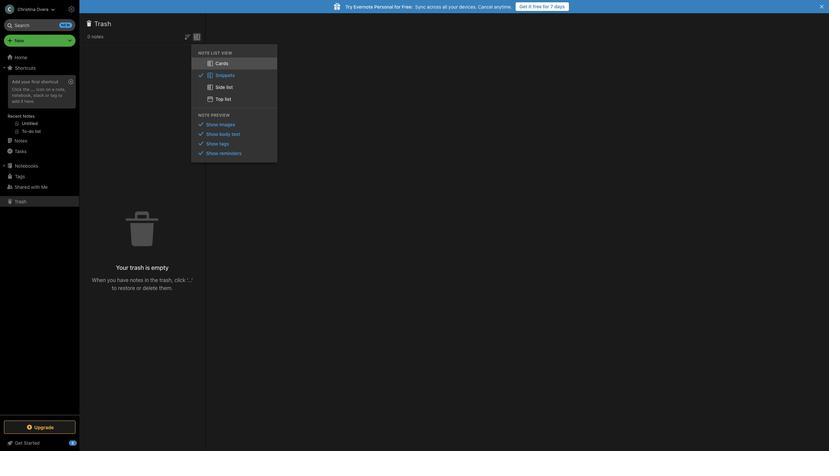 Task type: locate. For each thing, give the bounding box(es) containing it.
1 vertical spatial list
[[225, 96, 231, 102]]

side
[[216, 84, 225, 90]]

the right in
[[150, 277, 158, 283]]

cards link
[[192, 58, 277, 69]]

icon on a note, notebook, stack or tag to add it here.
[[12, 87, 66, 104]]

all
[[443, 4, 447, 9]]

christina overa
[[18, 6, 48, 12]]

1 vertical spatial the
[[150, 277, 158, 283]]

top list
[[216, 96, 231, 102]]

show up show tags at the top
[[206, 131, 218, 137]]

the inside group
[[23, 87, 29, 92]]

1 vertical spatial get
[[15, 441, 23, 446]]

1 horizontal spatial get
[[520, 4, 528, 9]]

1 horizontal spatial your
[[449, 4, 458, 9]]

tags
[[219, 141, 229, 147]]

notes left in
[[130, 277, 143, 283]]

show body text
[[206, 131, 240, 137]]

2 show from the top
[[206, 131, 218, 137]]

0 vertical spatial get
[[520, 4, 528, 9]]

add
[[12, 79, 20, 84]]

or inside the icon on a note, notebook, stack or tag to add it here.
[[45, 93, 49, 98]]

0 horizontal spatial to
[[58, 93, 62, 98]]

list for top list
[[225, 96, 231, 102]]

show left tags
[[206, 141, 218, 147]]

it down notebook,
[[21, 99, 23, 104]]

0 horizontal spatial your
[[21, 79, 30, 84]]

1 vertical spatial notes
[[130, 277, 143, 283]]

2 note from the top
[[198, 113, 210, 118]]

expand notebooks image
[[2, 163, 7, 169]]

2 for from the left
[[395, 4, 401, 9]]

show
[[206, 122, 218, 127], [206, 131, 218, 137], [206, 141, 218, 147], [206, 151, 218, 156]]

0 notes
[[87, 34, 103, 39]]

cancel
[[478, 4, 493, 9]]

your trash is empty
[[116, 264, 169, 271]]

show images
[[206, 122, 235, 127]]

1 show from the top
[[206, 122, 218, 127]]

group
[[0, 73, 79, 138]]

list
[[211, 51, 220, 56]]

...
[[31, 87, 35, 92]]

is
[[145, 264, 150, 271]]

have
[[117, 277, 129, 283]]

try evernote personal for free: sync across all your devices. cancel anytime.
[[345, 4, 512, 9]]

0 horizontal spatial get
[[15, 441, 23, 446]]

0 horizontal spatial notes
[[92, 34, 103, 39]]

tree
[[0, 52, 79, 415]]

show down show tags at the top
[[206, 151, 218, 156]]

dropdown list menu
[[192, 58, 277, 105], [192, 120, 277, 158]]

your up click the ...
[[21, 79, 30, 84]]

1 horizontal spatial the
[[150, 277, 158, 283]]

for left 7 on the top
[[543, 4, 549, 9]]

a
[[52, 87, 54, 92]]

started
[[24, 441, 40, 446]]

0 vertical spatial your
[[449, 4, 458, 9]]

snippets
[[216, 72, 235, 78]]

it left free
[[529, 4, 532, 9]]

1 for from the left
[[543, 4, 549, 9]]

show inside show tags link
[[206, 141, 218, 147]]

in
[[145, 277, 149, 283]]

or down on on the top left
[[45, 93, 49, 98]]

1 horizontal spatial for
[[543, 4, 549, 9]]

0 vertical spatial note
[[198, 51, 210, 56]]

1 vertical spatial to
[[112, 285, 117, 291]]

for for 7
[[543, 4, 549, 9]]

the left ...
[[23, 87, 29, 92]]

reminders
[[219, 151, 242, 156]]

show for show images
[[206, 122, 218, 127]]

0 vertical spatial it
[[529, 4, 532, 9]]

trash,
[[159, 277, 173, 283]]

tags button
[[0, 171, 79, 182]]

your
[[449, 4, 458, 9], [21, 79, 30, 84]]

0 vertical spatial trash
[[94, 20, 111, 27]]

shared
[[15, 184, 30, 190]]

1 vertical spatial note
[[198, 113, 210, 118]]

show inside show reminders link
[[206, 151, 218, 156]]

1 horizontal spatial to
[[112, 285, 117, 291]]

click to collapse image
[[77, 439, 82, 447]]

shared with me link
[[0, 182, 79, 192]]

get for get it free for 7 days
[[520, 4, 528, 9]]

1 vertical spatial dropdown list menu
[[192, 120, 277, 158]]

get inside button
[[520, 4, 528, 9]]

get it free for 7 days
[[520, 4, 565, 9]]

notes right recent
[[23, 114, 35, 119]]

get left free
[[520, 4, 528, 9]]

0 vertical spatial notes
[[92, 34, 103, 39]]

evernote
[[354, 4, 373, 9]]

1 vertical spatial it
[[21, 99, 23, 104]]

icon
[[36, 87, 45, 92]]

0 horizontal spatial trash
[[15, 199, 26, 204]]

0 horizontal spatial the
[[23, 87, 29, 92]]

trash down shared
[[15, 199, 26, 204]]

show images link
[[192, 120, 277, 129]]

0 vertical spatial dropdown list menu
[[192, 58, 277, 105]]

notebook,
[[12, 93, 32, 98]]

them.
[[159, 285, 173, 291]]

0 vertical spatial the
[[23, 87, 29, 92]]

notes up tasks
[[15, 138, 27, 144]]

list right "top"
[[225, 96, 231, 102]]

4 show from the top
[[206, 151, 218, 156]]

get
[[520, 4, 528, 9], [15, 441, 23, 446]]

shortcuts
[[15, 65, 36, 71]]

1 vertical spatial or
[[136, 285, 141, 291]]

it
[[529, 4, 532, 9], [21, 99, 23, 104]]

home link
[[0, 52, 79, 63]]

1 note from the top
[[198, 51, 210, 56]]

or
[[45, 93, 49, 98], [136, 285, 141, 291]]

show reminders link
[[192, 149, 277, 158]]

dropdown list menu containing cards
[[192, 58, 277, 105]]

click
[[175, 277, 185, 283]]

notes
[[23, 114, 35, 119], [15, 138, 27, 144]]

1 horizontal spatial trash
[[94, 20, 111, 27]]

notes right 0 on the top of page
[[92, 34, 103, 39]]

for for free:
[[395, 4, 401, 9]]

preview
[[211, 113, 230, 118]]

note list view
[[198, 51, 232, 56]]

show down note preview
[[206, 122, 218, 127]]

to down note,
[[58, 93, 62, 98]]

note left 'list' at the top
[[198, 51, 210, 56]]

0 horizontal spatial it
[[21, 99, 23, 104]]

note window - empty element
[[206, 13, 829, 452]]

0 vertical spatial list
[[226, 84, 233, 90]]

0 vertical spatial to
[[58, 93, 62, 98]]

0 vertical spatial notes
[[23, 114, 35, 119]]

it inside the icon on a note, notebook, stack or tag to add it here.
[[21, 99, 23, 104]]

6
[[72, 441, 74, 446]]

show inside show images 'link'
[[206, 122, 218, 127]]

for left free:
[[395, 4, 401, 9]]

2 dropdown list menu from the top
[[192, 120, 277, 158]]

0 vertical spatial or
[[45, 93, 49, 98]]

trash
[[94, 20, 111, 27], [15, 199, 26, 204]]

to down the you
[[112, 285, 117, 291]]

for
[[543, 4, 549, 9], [395, 4, 401, 9]]

list right side at the left top of page
[[226, 84, 233, 90]]

show tags
[[206, 141, 229, 147]]

1 horizontal spatial notes
[[130, 277, 143, 283]]

tag
[[51, 93, 57, 98]]

1 vertical spatial trash
[[15, 199, 26, 204]]

when
[[92, 277, 106, 283]]

note left preview
[[198, 113, 210, 118]]

show for show body text
[[206, 131, 218, 137]]

your right all
[[449, 4, 458, 9]]

1 horizontal spatial or
[[136, 285, 141, 291]]

get left started
[[15, 441, 23, 446]]

get inside help and learning task checklist field
[[15, 441, 23, 446]]

0 horizontal spatial for
[[395, 4, 401, 9]]

note
[[198, 51, 210, 56], [198, 113, 210, 118]]

or left delete on the left of page
[[136, 285, 141, 291]]

1 vertical spatial your
[[21, 79, 30, 84]]

3 show from the top
[[206, 141, 218, 147]]

0 horizontal spatial or
[[45, 93, 49, 98]]

trash up the 0 notes
[[94, 20, 111, 27]]

1 dropdown list menu from the top
[[192, 58, 277, 105]]

for inside button
[[543, 4, 549, 9]]

shared with me
[[15, 184, 48, 190]]

click the ...
[[12, 87, 35, 92]]

1 horizontal spatial it
[[529, 4, 532, 9]]

tasks button
[[0, 146, 79, 157]]

images
[[219, 122, 235, 127]]

show inside show body text link
[[206, 131, 218, 137]]

notes link
[[0, 135, 79, 146]]

trash inside tree
[[15, 199, 26, 204]]



Task type: describe. For each thing, give the bounding box(es) containing it.
delete
[[143, 285, 158, 291]]

shortcuts button
[[0, 63, 79, 73]]

shortcut
[[41, 79, 58, 84]]

'...'
[[187, 277, 193, 283]]

side list
[[216, 84, 233, 90]]

tree containing home
[[0, 52, 79, 415]]

christina
[[18, 6, 35, 12]]

dropdown list menu containing show images
[[192, 120, 277, 158]]

empty
[[151, 264, 169, 271]]

first
[[32, 79, 40, 84]]

1 vertical spatial notes
[[15, 138, 27, 144]]

top
[[216, 96, 224, 102]]

home
[[15, 54, 27, 60]]

tags
[[15, 174, 25, 179]]

overa
[[37, 6, 48, 12]]

free
[[533, 4, 542, 9]]

sync
[[415, 4, 426, 9]]

top list link
[[192, 93, 277, 105]]

body
[[219, 131, 230, 137]]

upgrade
[[34, 425, 54, 431]]

free:
[[402, 4, 413, 9]]

when you have notes in the trash, click '...' to restore or delete them.
[[92, 277, 193, 291]]

show for show reminders
[[206, 151, 218, 156]]

Sort options field
[[183, 32, 191, 41]]

side list link
[[192, 81, 277, 93]]

personal
[[374, 4, 393, 9]]

with
[[31, 184, 40, 190]]

get it free for 7 days button
[[516, 2, 569, 11]]

trash
[[130, 264, 144, 271]]

new
[[15, 38, 24, 43]]

show reminders
[[206, 151, 242, 156]]

new button
[[4, 35, 75, 47]]

note for note preview
[[198, 113, 210, 118]]

tasks
[[15, 148, 27, 154]]

settings image
[[68, 5, 75, 13]]

the inside when you have notes in the trash, click '...' to restore or delete them.
[[150, 277, 158, 283]]

stack
[[33, 93, 44, 98]]

Account field
[[0, 3, 55, 16]]

devices.
[[459, 4, 477, 9]]

Help and Learning task checklist field
[[0, 438, 79, 449]]

days
[[554, 4, 565, 9]]

new search field
[[9, 19, 72, 31]]

text
[[232, 131, 240, 137]]

notebooks
[[15, 163, 38, 169]]

me
[[41, 184, 48, 190]]

add
[[12, 99, 20, 104]]

recent
[[8, 114, 22, 119]]

Search text field
[[9, 19, 71, 31]]

cards
[[216, 61, 228, 66]]

restore
[[118, 285, 135, 291]]

7
[[551, 4, 553, 9]]

group containing add your first shortcut
[[0, 73, 79, 138]]

cards menu item
[[192, 58, 277, 69]]

here.
[[24, 99, 35, 104]]

show body text link
[[192, 129, 277, 139]]

get for get started
[[15, 441, 23, 446]]

add your first shortcut
[[12, 79, 58, 84]]

recent notes
[[8, 114, 35, 119]]

0
[[87, 34, 90, 39]]

upgrade button
[[4, 421, 75, 434]]

or inside when you have notes in the trash, click '...' to restore or delete them.
[[136, 285, 141, 291]]

snippets link
[[192, 69, 277, 81]]

it inside button
[[529, 4, 532, 9]]

to inside when you have notes in the trash, click '...' to restore or delete them.
[[112, 285, 117, 291]]

list for side list
[[226, 84, 233, 90]]

across
[[427, 4, 441, 9]]

note preview
[[198, 113, 230, 118]]

View options field
[[191, 32, 201, 41]]

show tags link
[[192, 139, 277, 149]]

notebooks link
[[0, 161, 79, 171]]

try
[[345, 4, 352, 9]]

get started
[[15, 441, 40, 446]]

your
[[116, 264, 128, 271]]

you
[[107, 277, 116, 283]]

view
[[221, 51, 232, 56]]

note,
[[56, 87, 66, 92]]

trash link
[[0, 196, 79, 207]]

note for note list view
[[198, 51, 210, 56]]

notes inside when you have notes in the trash, click '...' to restore or delete them.
[[130, 277, 143, 283]]

notes inside group
[[23, 114, 35, 119]]

to inside the icon on a note, notebook, stack or tag to add it here.
[[58, 93, 62, 98]]

new
[[61, 23, 70, 27]]

on
[[46, 87, 51, 92]]

show for show tags
[[206, 141, 218, 147]]



Task type: vqa. For each thing, say whether or not it's contained in the screenshot.
Main element on the left of the page
no



